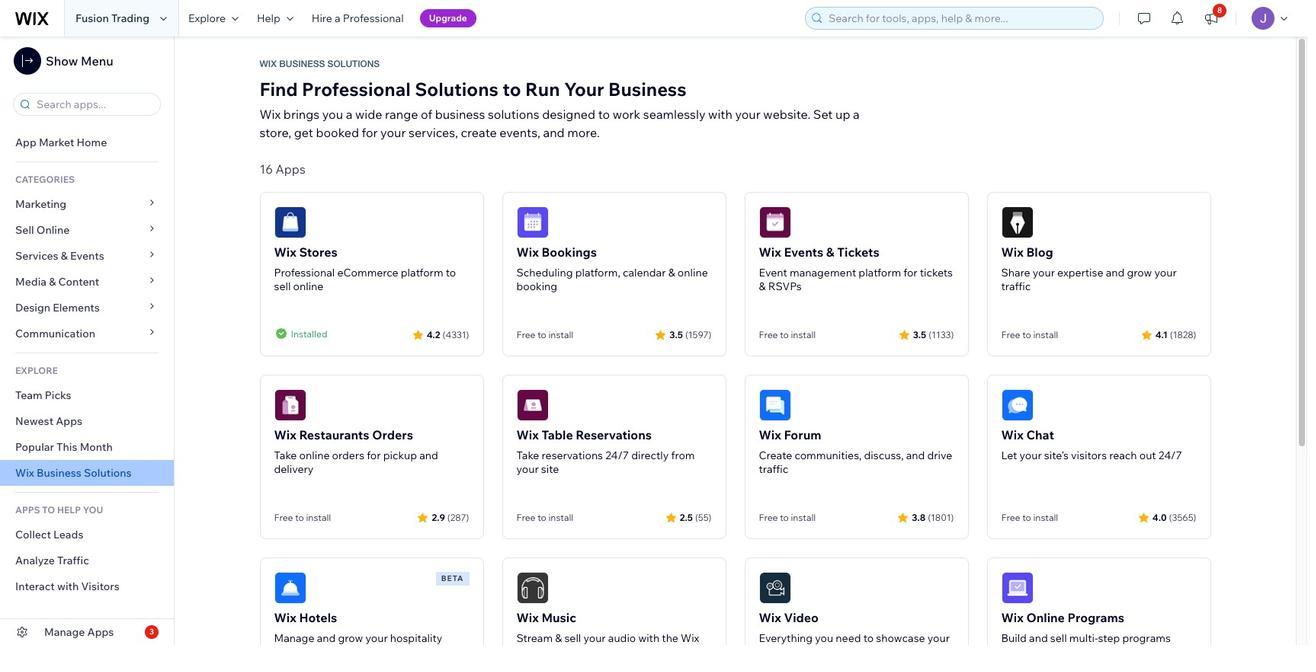 Task type: describe. For each thing, give the bounding box(es) containing it.
wix video
[[759, 611, 819, 626]]

apps for manage apps
[[87, 626, 114, 640]]

content
[[58, 275, 99, 289]]

communities,
[[795, 449, 862, 463]]

business
[[435, 107, 485, 122]]

4.1
[[1156, 329, 1168, 340]]

app
[[15, 136, 36, 149]]

get
[[294, 125, 313, 140]]

free to install for reservations
[[517, 512, 574, 524]]

up
[[836, 107, 851, 122]]

wix inside wix blog share your expertise and grow your traffic
[[1002, 245, 1024, 260]]

you
[[322, 107, 343, 122]]

for inside wix restaurants orders take online orders for pickup and delivery
[[367, 449, 381, 463]]

design
[[15, 301, 50, 315]]

for inside wix brings you a wide range of business solutions designed to work seamlessly with your website. set up a store, get booked for your services, create events, and more.
[[362, 125, 378, 140]]

music
[[542, 611, 576, 626]]

(287)
[[447, 512, 469, 523]]

2 horizontal spatial solutions
[[415, 78, 499, 101]]

team picks link
[[0, 383, 174, 409]]

manage apps
[[44, 626, 114, 640]]

help
[[257, 11, 280, 25]]

services
[[15, 249, 58, 263]]

services,
[[409, 125, 458, 140]]

events inside sidebar element
[[70, 249, 104, 263]]

3.8
[[912, 512, 926, 523]]

free to install for scheduling
[[517, 329, 574, 341]]

platform inside "wix stores professional ecommerce platform to sell online"
[[401, 266, 443, 280]]

free for wix restaurants orders
[[274, 512, 293, 524]]

reach
[[1110, 449, 1137, 463]]

market
[[39, 136, 74, 149]]

your inside wix chat let your site's visitors reach out 24/7
[[1020, 449, 1042, 463]]

wix forum logo image
[[759, 390, 791, 422]]

forum
[[784, 428, 822, 443]]

4.0 (3565)
[[1153, 512, 1197, 523]]

to for wix restaurants orders
[[295, 512, 304, 524]]

sell online link
[[0, 217, 174, 243]]

services & events link
[[0, 243, 174, 269]]

wix brings you a wide range of business solutions designed to work seamlessly with your website. set up a store, get booked for your services, create events, and more.
[[260, 107, 860, 140]]

2.9
[[432, 512, 445, 523]]

install for &
[[791, 329, 816, 341]]

help
[[57, 505, 81, 516]]

(1597)
[[685, 329, 712, 340]]

wix business solutions link
[[0, 461, 174, 487]]

wix down wix online programs logo
[[1002, 611, 1024, 626]]

1 horizontal spatial a
[[346, 107, 353, 122]]

1 vertical spatial business
[[609, 78, 687, 101]]

to for wix forum
[[780, 512, 789, 524]]

expertise
[[1058, 266, 1104, 280]]

your inside wix table reservations take reservations 24/7 directly from your site
[[517, 463, 539, 477]]

wix business solutions inside sidebar element
[[15, 467, 132, 480]]

create
[[461, 125, 497, 140]]

sell
[[274, 280, 291, 294]]

table
[[542, 428, 573, 443]]

1 vertical spatial professional
[[302, 78, 411, 101]]

elements
[[53, 301, 100, 315]]

hire a professional
[[312, 11, 404, 25]]

wix inside sidebar element
[[15, 467, 34, 480]]

to inside "wix stores professional ecommerce platform to sell online"
[[446, 266, 456, 280]]

online inside wix restaurants orders take online orders for pickup and delivery
[[299, 449, 330, 463]]

wix blog logo image
[[1002, 207, 1034, 239]]

reservations
[[542, 449, 603, 463]]

upgrade button
[[420, 9, 476, 27]]

let
[[1002, 449, 1018, 463]]

3.5 for tickets
[[913, 329, 927, 340]]

sidebar element
[[0, 37, 175, 646]]

to
[[42, 505, 55, 516]]

2.5 (55)
[[680, 512, 712, 523]]

of
[[421, 107, 432, 122]]

events inside wix events & tickets event management platform for tickets & rsvps
[[784, 245, 824, 260]]

& inside media & content link
[[49, 275, 56, 289]]

solutions
[[488, 107, 540, 122]]

traffic
[[57, 554, 89, 568]]

wix inside wix brings you a wide range of business solutions designed to work seamlessly with your website. set up a store, get booked for your services, create events, and more.
[[260, 107, 281, 122]]

24/7 inside wix table reservations take reservations 24/7 directly from your site
[[606, 449, 629, 463]]

communication
[[15, 327, 98, 341]]

analyze traffic link
[[0, 548, 174, 574]]

to for wix blog
[[1023, 329, 1032, 341]]

beta
[[441, 574, 464, 584]]

2.5
[[680, 512, 693, 523]]

free to install for let
[[1002, 512, 1059, 524]]

free for wix bookings
[[517, 329, 536, 341]]

& left rsvps
[[759, 280, 766, 294]]

wix down wix hotels logo
[[274, 611, 297, 626]]

hire
[[312, 11, 332, 25]]

(4331)
[[443, 329, 469, 340]]

team
[[15, 389, 42, 403]]

visitors
[[1071, 449, 1107, 463]]

apps
[[15, 505, 40, 516]]

wix music
[[517, 611, 576, 626]]

site's
[[1045, 449, 1069, 463]]

newest apps link
[[0, 409, 174, 435]]

& up management on the top right of the page
[[826, 245, 835, 260]]

manage
[[44, 626, 85, 640]]

hire a professional link
[[303, 0, 413, 37]]

wix video logo image
[[759, 573, 791, 605]]

0 vertical spatial business
[[279, 59, 325, 69]]

marketing
[[15, 198, 66, 211]]

wix chat let your site's visitors reach out 24/7
[[1002, 428, 1182, 463]]

wix inside "wix stores professional ecommerce platform to sell online"
[[274, 245, 297, 260]]

with inside sidebar element
[[57, 580, 79, 594]]

media & content
[[15, 275, 99, 289]]

you
[[83, 505, 103, 516]]

Search for tools, apps, help & more... field
[[824, 8, 1099, 29]]

free for wix events & tickets
[[759, 329, 778, 341]]

find professional solutions to run your business
[[260, 78, 687, 101]]

install for create
[[791, 512, 816, 524]]

wix inside wix restaurants orders take online orders for pickup and delivery
[[274, 428, 297, 443]]

free for wix chat
[[1002, 512, 1021, 524]]

3.5 (1597)
[[670, 329, 712, 340]]

media
[[15, 275, 47, 289]]

marketing link
[[0, 191, 174, 217]]

directly
[[632, 449, 669, 463]]

run
[[525, 78, 560, 101]]

take for wix table reservations
[[517, 449, 539, 463]]

free for wix table reservations
[[517, 512, 536, 524]]

apps for newest apps
[[56, 415, 82, 429]]

16 apps
[[260, 162, 306, 177]]

(1133)
[[929, 329, 954, 340]]

install for let
[[1034, 512, 1059, 524]]

traffic inside the wix forum create communities, discuss, and drive traffic
[[759, 463, 789, 477]]

wix bookings logo image
[[517, 207, 549, 239]]

(1801)
[[928, 512, 954, 523]]

fusion
[[75, 11, 109, 25]]

upgrade
[[429, 12, 467, 24]]

work
[[613, 107, 641, 122]]

wix restaurants orders logo image
[[274, 390, 306, 422]]

platform inside wix events & tickets event management platform for tickets & rsvps
[[859, 266, 901, 280]]

tickets
[[920, 266, 953, 280]]



Task type: locate. For each thing, give the bounding box(es) containing it.
24/7 inside wix chat let your site's visitors reach out 24/7
[[1159, 449, 1182, 463]]

calendar
[[623, 266, 666, 280]]

wix down wix stores logo
[[274, 245, 297, 260]]

0 vertical spatial for
[[362, 125, 378, 140]]

fusion trading
[[75, 11, 149, 25]]

your left website.
[[735, 107, 761, 122]]

a
[[335, 11, 341, 25], [346, 107, 353, 122], [853, 107, 860, 122]]

to up wix online programs logo
[[1023, 512, 1032, 524]]

to down create
[[780, 512, 789, 524]]

free to install for create
[[759, 512, 816, 524]]

with right seamlessly
[[708, 107, 733, 122]]

professional for stores
[[274, 266, 335, 280]]

24/7 right 'out'
[[1159, 449, 1182, 463]]

wix hotels logo image
[[274, 573, 306, 605]]

apps for 16 apps
[[276, 162, 306, 177]]

events
[[784, 245, 824, 260], [70, 249, 104, 263]]

show menu button
[[14, 47, 113, 75]]

2 vertical spatial apps
[[87, 626, 114, 640]]

programs
[[1068, 611, 1125, 626]]

1 horizontal spatial traffic
[[1002, 280, 1031, 294]]

wix inside wix table reservations take reservations 24/7 directly from your site
[[517, 428, 539, 443]]

wix online programs
[[1002, 611, 1125, 626]]

install down 'communities,'
[[791, 512, 816, 524]]

2 take from the left
[[517, 449, 539, 463]]

free down rsvps
[[759, 329, 778, 341]]

interact with visitors
[[15, 580, 120, 594]]

2 24/7 from the left
[[1159, 449, 1182, 463]]

wix stores logo image
[[274, 207, 306, 239]]

scheduling
[[517, 266, 573, 280]]

solutions
[[328, 59, 380, 69], [415, 78, 499, 101], [84, 467, 132, 480]]

wix up store,
[[260, 107, 281, 122]]

free down create
[[759, 512, 778, 524]]

professional for a
[[343, 11, 404, 25]]

installed
[[291, 328, 327, 340]]

to for wix bookings
[[538, 329, 547, 341]]

install for reservations
[[549, 512, 574, 524]]

1 vertical spatial wix business solutions
[[15, 467, 132, 480]]

online
[[36, 223, 70, 237], [1027, 611, 1065, 626]]

take inside wix table reservations take reservations 24/7 directly from your site
[[517, 449, 539, 463]]

1 vertical spatial solutions
[[415, 78, 499, 101]]

your right grow
[[1155, 266, 1177, 280]]

(3565)
[[1169, 512, 1197, 523]]

sell online
[[15, 223, 70, 237]]

wix inside wix bookings scheduling platform, calendar & online booking
[[517, 245, 539, 260]]

take
[[274, 449, 297, 463], [517, 449, 539, 463]]

online inside sidebar element
[[36, 223, 70, 237]]

0 horizontal spatial solutions
[[84, 467, 132, 480]]

1 3.5 from the left
[[670, 329, 683, 340]]

wix up scheduling at the top of the page
[[517, 245, 539, 260]]

solutions down month
[[84, 467, 132, 480]]

to down booking
[[538, 329, 547, 341]]

and inside the wix forum create communities, discuss, and drive traffic
[[906, 449, 925, 463]]

install down rsvps
[[791, 329, 816, 341]]

solutions down 'hire a professional'
[[328, 59, 380, 69]]

(1828)
[[1170, 329, 1197, 340]]

1 horizontal spatial take
[[517, 449, 539, 463]]

popular this month link
[[0, 435, 174, 461]]

take down wix restaurants orders logo
[[274, 449, 297, 463]]

trading
[[111, 11, 149, 25]]

take left site
[[517, 449, 539, 463]]

business inside sidebar element
[[37, 467, 81, 480]]

0 vertical spatial traffic
[[1002, 280, 1031, 294]]

online for sell
[[36, 223, 70, 237]]

wix online programs logo image
[[1002, 573, 1034, 605]]

bookings
[[542, 245, 597, 260]]

2 vertical spatial solutions
[[84, 467, 132, 480]]

1 vertical spatial with
[[57, 580, 79, 594]]

1 horizontal spatial solutions
[[328, 59, 380, 69]]

designed
[[542, 107, 596, 122]]

free to install down let
[[1002, 512, 1059, 524]]

your down range
[[381, 125, 406, 140]]

wix up create
[[759, 428, 781, 443]]

collect leads link
[[0, 522, 174, 548]]

1 horizontal spatial 3.5
[[913, 329, 927, 340]]

1 horizontal spatial 24/7
[[1159, 449, 1182, 463]]

home
[[77, 136, 107, 149]]

and left drive
[[906, 449, 925, 463]]

events,
[[500, 125, 541, 140]]

collect leads
[[15, 528, 83, 542]]

3
[[149, 628, 154, 637]]

analyze
[[15, 554, 55, 568]]

orders
[[332, 449, 365, 463]]

sell
[[15, 223, 34, 237]]

3.8 (1801)
[[912, 512, 954, 523]]

professional right hire
[[343, 11, 404, 25]]

rsvps
[[768, 280, 802, 294]]

0 horizontal spatial online
[[36, 223, 70, 237]]

business down popular this month
[[37, 467, 81, 480]]

0 horizontal spatial business
[[37, 467, 81, 480]]

0 horizontal spatial wix business solutions
[[15, 467, 132, 480]]

2 vertical spatial business
[[37, 467, 81, 480]]

install for orders
[[306, 512, 331, 524]]

free to install down share
[[1002, 329, 1059, 341]]

& inside wix bookings scheduling platform, calendar & online booking
[[668, 266, 675, 280]]

event
[[759, 266, 788, 280]]

platform
[[401, 266, 443, 280], [859, 266, 901, 280]]

a inside hire a professional link
[[335, 11, 341, 25]]

professional inside "wix stores professional ecommerce platform to sell online"
[[274, 266, 335, 280]]

show
[[46, 53, 78, 69]]

wix up event
[[759, 245, 781, 260]]

0 horizontal spatial 24/7
[[606, 449, 629, 463]]

install for share
[[1034, 329, 1059, 341]]

2 horizontal spatial a
[[853, 107, 860, 122]]

business up work
[[609, 78, 687, 101]]

free to install for share
[[1002, 329, 1059, 341]]

explore
[[188, 11, 226, 25]]

design elements
[[15, 301, 100, 315]]

for inside wix events & tickets event management platform for tickets & rsvps
[[904, 266, 918, 280]]

online for wix
[[1027, 611, 1065, 626]]

free to install for orders
[[274, 512, 331, 524]]

apps up this on the bottom left of the page
[[56, 415, 82, 429]]

0 vertical spatial professional
[[343, 11, 404, 25]]

ecommerce
[[337, 266, 399, 280]]

free right (287)
[[517, 512, 536, 524]]

apps inside 'link'
[[56, 415, 82, 429]]

wix up "find"
[[260, 59, 277, 69]]

platform down 'tickets'
[[859, 266, 901, 280]]

install down site
[[549, 512, 574, 524]]

install down booking
[[549, 329, 574, 341]]

free to install for &
[[759, 329, 816, 341]]

delivery
[[274, 463, 314, 477]]

1 horizontal spatial platform
[[859, 266, 901, 280]]

wix bookings scheduling platform, calendar & online booking
[[517, 245, 708, 294]]

0 vertical spatial solutions
[[328, 59, 380, 69]]

& up media & content
[[61, 249, 68, 263]]

0 horizontal spatial 3.5
[[670, 329, 683, 340]]

menu
[[81, 53, 113, 69]]

free to install down site
[[517, 512, 574, 524]]

a right up at top
[[853, 107, 860, 122]]

1 take from the left
[[274, 449, 297, 463]]

0 horizontal spatial apps
[[56, 415, 82, 429]]

wix business solutions
[[260, 59, 380, 69], [15, 467, 132, 480]]

professional up the wide
[[302, 78, 411, 101]]

install down site's
[[1034, 512, 1059, 524]]

to down share
[[1023, 329, 1032, 341]]

online right sell
[[293, 280, 324, 294]]

3.5 left (1597)
[[670, 329, 683, 340]]

0 horizontal spatial platform
[[401, 266, 443, 280]]

with down "traffic"
[[57, 580, 79, 594]]

3.5 left (1133) at the right of page
[[913, 329, 927, 340]]

0 horizontal spatial take
[[274, 449, 297, 463]]

wix business solutions down this on the bottom left of the page
[[15, 467, 132, 480]]

wix business solutions down hire
[[260, 59, 380, 69]]

1 horizontal spatial wix business solutions
[[260, 59, 380, 69]]

24/7
[[606, 449, 629, 463], [1159, 449, 1182, 463]]

wix blog share your expertise and grow your traffic
[[1002, 245, 1177, 294]]

to for wix events & tickets
[[780, 329, 789, 341]]

free down share
[[1002, 329, 1021, 341]]

events up management on the top right of the page
[[784, 245, 824, 260]]

newest apps
[[15, 415, 82, 429]]

2 vertical spatial for
[[367, 449, 381, 463]]

and inside wix restaurants orders take online orders for pickup and delivery
[[419, 449, 438, 463]]

wix inside wix events & tickets event management platform for tickets & rsvps
[[759, 245, 781, 260]]

a right you
[[346, 107, 353, 122]]

restaurants
[[299, 428, 370, 443]]

2 vertical spatial professional
[[274, 266, 335, 280]]

& right media in the left top of the page
[[49, 275, 56, 289]]

pickup
[[383, 449, 417, 463]]

wix chat logo image
[[1002, 390, 1034, 422]]

traffic down blog
[[1002, 280, 1031, 294]]

and left grow
[[1106, 266, 1125, 280]]

and inside wix brings you a wide range of business solutions designed to work seamlessly with your website. set up a store, get booked for your services, create events, and more.
[[543, 125, 565, 140]]

1 vertical spatial traffic
[[759, 463, 789, 477]]

to down rsvps
[[780, 329, 789, 341]]

events down sell online link
[[70, 249, 104, 263]]

to for wix chat
[[1023, 512, 1032, 524]]

0 vertical spatial apps
[[276, 162, 306, 177]]

wix down wix restaurants orders logo
[[274, 428, 297, 443]]

install for scheduling
[[549, 329, 574, 341]]

and right pickup at the left bottom of page
[[419, 449, 438, 463]]

seamlessly
[[643, 107, 706, 122]]

wix down wix music logo
[[517, 611, 539, 626]]

for right orders
[[367, 449, 381, 463]]

(55)
[[695, 512, 712, 523]]

0 vertical spatial online
[[36, 223, 70, 237]]

to up 4.2 (4331)
[[446, 266, 456, 280]]

online down restaurants
[[299, 449, 330, 463]]

wix left table
[[517, 428, 539, 443]]

media & content link
[[0, 269, 174, 295]]

traffic down forum
[[759, 463, 789, 477]]

hotels
[[299, 611, 337, 626]]

free down booking
[[517, 329, 536, 341]]

& inside services & events link
[[61, 249, 68, 263]]

16
[[260, 162, 273, 177]]

wix up share
[[1002, 245, 1024, 260]]

wix inside the wix forum create communities, discuss, and drive traffic
[[759, 428, 781, 443]]

1 vertical spatial for
[[904, 266, 918, 280]]

find
[[260, 78, 298, 101]]

online right the calendar
[[678, 266, 708, 280]]

wix inside wix chat let your site's visitors reach out 24/7
[[1002, 428, 1024, 443]]

24/7 down reservations
[[606, 449, 629, 463]]

professional down stores
[[274, 266, 335, 280]]

free to install down create
[[759, 512, 816, 524]]

to down site
[[538, 512, 547, 524]]

free down delivery
[[274, 512, 293, 524]]

install down the expertise
[[1034, 329, 1059, 341]]

a right hire
[[335, 11, 341, 25]]

1 horizontal spatial apps
[[87, 626, 114, 640]]

app market home link
[[0, 130, 174, 156]]

1 vertical spatial online
[[1027, 611, 1065, 626]]

free for wix forum
[[759, 512, 778, 524]]

traffic inside wix blog share your expertise and grow your traffic
[[1002, 280, 1031, 294]]

out
[[1140, 449, 1157, 463]]

1 horizontal spatial online
[[1027, 611, 1065, 626]]

from
[[671, 449, 695, 463]]

wix down wix video logo
[[759, 611, 781, 626]]

your right let
[[1020, 449, 1042, 463]]

2 3.5 from the left
[[913, 329, 927, 340]]

for down the wide
[[362, 125, 378, 140]]

0 vertical spatial with
[[708, 107, 733, 122]]

for left tickets
[[904, 266, 918, 280]]

free down let
[[1002, 512, 1021, 524]]

free to install down rsvps
[[759, 329, 816, 341]]

wix table reservations logo image
[[517, 390, 549, 422]]

wix events & tickets logo image
[[759, 207, 791, 239]]

take inside wix restaurants orders take online orders for pickup and delivery
[[274, 449, 297, 463]]

orders
[[372, 428, 413, 443]]

4.1 (1828)
[[1156, 329, 1197, 340]]

1 horizontal spatial with
[[708, 107, 733, 122]]

0 vertical spatial wix business solutions
[[260, 59, 380, 69]]

popular
[[15, 441, 54, 454]]

this
[[56, 441, 77, 454]]

3.5
[[670, 329, 683, 340], [913, 329, 927, 340]]

1 horizontal spatial events
[[784, 245, 824, 260]]

wix table reservations take reservations 24/7 directly from your site
[[517, 428, 695, 477]]

0 horizontal spatial a
[[335, 11, 341, 25]]

online inside "wix stores professional ecommerce platform to sell online"
[[293, 280, 324, 294]]

install down delivery
[[306, 512, 331, 524]]

business up "find"
[[279, 59, 325, 69]]

discuss,
[[864, 449, 904, 463]]

solutions inside sidebar element
[[84, 467, 132, 480]]

month
[[80, 441, 113, 454]]

0 horizontal spatial events
[[70, 249, 104, 263]]

and down designed
[[543, 125, 565, 140]]

0 horizontal spatial with
[[57, 580, 79, 594]]

to left work
[[598, 107, 610, 122]]

booked
[[316, 125, 359, 140]]

wix up let
[[1002, 428, 1024, 443]]

Search apps... field
[[32, 94, 156, 115]]

interact with visitors link
[[0, 574, 174, 600]]

free for wix blog
[[1002, 329, 1021, 341]]

3.5 for platform,
[[670, 329, 683, 340]]

with inside wix brings you a wide range of business solutions designed to work seamlessly with your website. set up a store, get booked for your services, create events, and more.
[[708, 107, 733, 122]]

free to install down booking
[[517, 329, 574, 341]]

visitors
[[81, 580, 120, 594]]

platform right the ecommerce
[[401, 266, 443, 280]]

1 horizontal spatial business
[[279, 59, 325, 69]]

stores
[[299, 245, 338, 260]]

2 platform from the left
[[859, 266, 901, 280]]

take for wix restaurants orders
[[274, 449, 297, 463]]

with
[[708, 107, 733, 122], [57, 580, 79, 594]]

1 platform from the left
[[401, 266, 443, 280]]

0 horizontal spatial traffic
[[759, 463, 789, 477]]

solutions up business
[[415, 78, 499, 101]]

website.
[[764, 107, 811, 122]]

to down delivery
[[295, 512, 304, 524]]

wix restaurants orders take online orders for pickup and delivery
[[274, 428, 438, 477]]

wix down the popular
[[15, 467, 34, 480]]

1 24/7 from the left
[[606, 449, 629, 463]]

online inside wix bookings scheduling platform, calendar & online booking
[[678, 266, 708, 280]]

help button
[[248, 0, 303, 37]]

& right the calendar
[[668, 266, 675, 280]]

to up solutions
[[503, 78, 521, 101]]

1 vertical spatial apps
[[56, 415, 82, 429]]

online up services & events
[[36, 223, 70, 237]]

to inside wix brings you a wide range of business solutions designed to work seamlessly with your website. set up a store, get booked for your services, create events, and more.
[[598, 107, 610, 122]]

your down blog
[[1033, 266, 1055, 280]]

leads
[[53, 528, 83, 542]]

app market home
[[15, 136, 107, 149]]

2 horizontal spatial business
[[609, 78, 687, 101]]

wix music logo image
[[517, 573, 549, 605]]

and inside wix blog share your expertise and grow your traffic
[[1106, 266, 1125, 280]]

2 horizontal spatial apps
[[276, 162, 306, 177]]

apps right manage
[[87, 626, 114, 640]]

your left site
[[517, 463, 539, 477]]

to for wix table reservations
[[538, 512, 547, 524]]

apps right 16
[[276, 162, 306, 177]]

4.2 (4331)
[[427, 329, 469, 340]]

online down wix online programs logo
[[1027, 611, 1065, 626]]

free to install down delivery
[[274, 512, 331, 524]]



Task type: vqa. For each thing, say whether or not it's contained in the screenshot.


